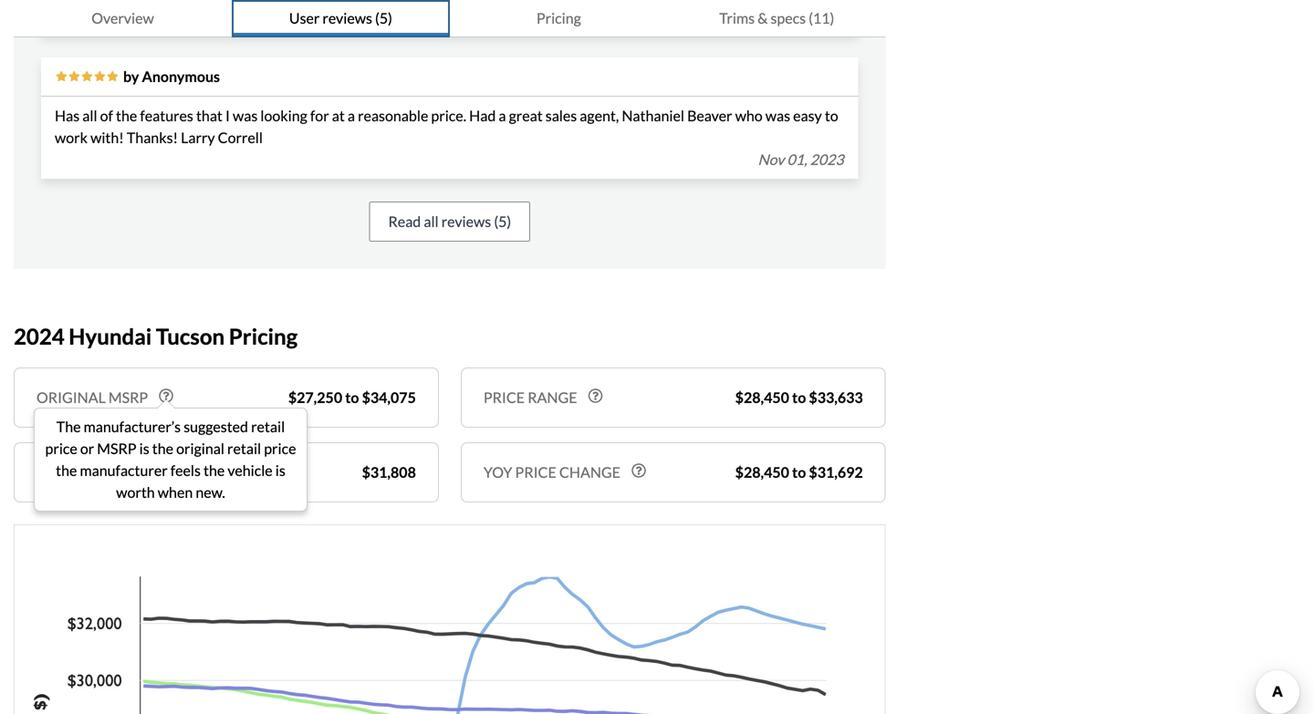 Task type: describe. For each thing, give the bounding box(es) containing it.
agent,
[[580, 107, 619, 125]]

question circle image for original msrp
[[159, 389, 174, 404]]

msrp
[[109, 389, 148, 407]]

price.
[[431, 107, 467, 125]]

trims
[[720, 9, 755, 27]]

$27,250 to $34,075
[[288, 389, 416, 407]]

question circle image for price range
[[588, 389, 603, 404]]

yoy price change
[[484, 464, 621, 482]]

who
[[735, 107, 763, 125]]

by anonymous
[[123, 68, 220, 85]]

$28,450 to $31,692
[[736, 464, 863, 482]]

pricing inside tab
[[537, 9, 581, 27]]

for
[[310, 107, 329, 125]]

range
[[528, 389, 577, 407]]

$31,692
[[809, 464, 863, 482]]

average
[[37, 464, 102, 482]]

the
[[116, 107, 137, 125]]

features
[[140, 107, 193, 125]]

cg
[[175, 464, 195, 482]]

all for has
[[82, 107, 97, 125]]

2 a from the left
[[499, 107, 506, 125]]

$34,075
[[362, 389, 416, 407]]

$33,633
[[809, 389, 863, 407]]

price for yoy
[[515, 464, 557, 482]]

$28,450 for $28,450 to $33,633
[[736, 389, 790, 407]]

i
[[225, 107, 230, 125]]

of
[[100, 107, 113, 125]]

reasonable
[[358, 107, 428, 125]]

great
[[509, 107, 543, 125]]

original
[[37, 389, 106, 407]]

read all reviews (5) button
[[369, 202, 531, 242]]

2023 inside 'has all of the features that i was looking for at a reasonable price.  had a great sales agent, nathaniel beaver who was easy to work with!  thanks!  larry correll nov 01, 2023'
[[810, 151, 844, 169]]

(5) inside button
[[494, 213, 511, 231]]

reviews inside the user reviews (5) tab
[[323, 9, 372, 27]]

overview tab
[[14, 0, 232, 37]]

average price on cg
[[37, 464, 195, 482]]

1 2023 from the top
[[810, 6, 844, 24]]

by
[[123, 68, 139, 85]]

user reviews (5)
[[289, 9, 392, 27]]

04,
[[787, 6, 807, 24]]

correll
[[218, 129, 263, 147]]

nov 04, 2023
[[758, 6, 844, 24]]

overview
[[91, 9, 154, 27]]

user
[[289, 9, 320, 27]]

to for $28,450 to $31,692
[[792, 464, 806, 482]]

trims & specs (11)
[[720, 9, 835, 27]]

user reviews (5) tab
[[232, 0, 450, 37]]

hyundai
[[69, 324, 152, 350]]

work
[[55, 129, 88, 147]]

has
[[55, 107, 80, 125]]

1 was from the left
[[233, 107, 258, 125]]

01,
[[787, 151, 807, 169]]

to for $28,450 to $33,633
[[792, 389, 806, 407]]

$31,808
[[362, 464, 416, 482]]

sales
[[546, 107, 577, 125]]

to for $27,250 to $34,075
[[345, 389, 359, 407]]

2024 hyundai tucson pricing
[[14, 324, 298, 350]]

1 a from the left
[[348, 107, 355, 125]]

thanks!
[[127, 129, 178, 147]]

read
[[388, 213, 421, 231]]

$28,450 to $33,633
[[736, 389, 863, 407]]

on
[[149, 464, 172, 482]]

2 was from the left
[[766, 107, 791, 125]]



Task type: vqa. For each thing, say whether or not it's contained in the screenshot.


Task type: locate. For each thing, give the bounding box(es) containing it.
with!
[[90, 129, 124, 147]]

question circle image
[[632, 464, 646, 478]]

2 price from the left
[[515, 464, 557, 482]]

(11)
[[809, 9, 835, 27]]

1 horizontal spatial reviews
[[442, 213, 491, 231]]

1 vertical spatial reviews
[[442, 213, 491, 231]]

question circle image right range
[[588, 389, 603, 404]]

to
[[825, 107, 839, 125], [345, 389, 359, 407], [792, 389, 806, 407], [792, 464, 806, 482]]

1 horizontal spatial pricing
[[537, 9, 581, 27]]

tab list
[[14, 0, 886, 37]]

a right had on the left
[[499, 107, 506, 125]]

all for read
[[424, 213, 439, 231]]

all left of
[[82, 107, 97, 125]]

nov inside 'has all of the features that i was looking for at a reasonable price.  had a great sales agent, nathaniel beaver who was easy to work with!  thanks!  larry correll nov 01, 2023'
[[758, 151, 785, 169]]

(5) inside tab
[[375, 9, 392, 27]]

price for average
[[105, 464, 146, 482]]

2023 right 04,
[[810, 6, 844, 24]]

&
[[758, 9, 768, 27]]

nathaniel
[[622, 107, 685, 125]]

1 vertical spatial all
[[424, 213, 439, 231]]

larry
[[181, 129, 215, 147]]

0 horizontal spatial (5)
[[375, 9, 392, 27]]

1 horizontal spatial all
[[424, 213, 439, 231]]

0 horizontal spatial pricing
[[229, 324, 298, 350]]

anonymous
[[142, 68, 220, 85]]

0 vertical spatial 2023
[[810, 6, 844, 24]]

price range
[[484, 389, 577, 407]]

price
[[105, 464, 146, 482], [515, 464, 557, 482]]

read all reviews (5)
[[388, 213, 511, 231]]

price right the yoy
[[515, 464, 557, 482]]

2 nov from the top
[[758, 151, 785, 169]]

all right read
[[424, 213, 439, 231]]

question circle image right 'msrp'
[[159, 389, 174, 404]]

nov left 04,
[[758, 6, 785, 24]]

$28,450 left the $31,692
[[736, 464, 790, 482]]

2023 right 01,
[[810, 151, 844, 169]]

nov
[[758, 6, 785, 24], [758, 151, 785, 169]]

0 vertical spatial pricing
[[537, 9, 581, 27]]

reviews right the user
[[323, 9, 372, 27]]

1 vertical spatial nov
[[758, 151, 785, 169]]

question circle image for average price on cg
[[206, 464, 221, 478]]

all inside button
[[424, 213, 439, 231]]

tab list containing overview
[[14, 0, 886, 37]]

0 vertical spatial (5)
[[375, 9, 392, 27]]

price
[[484, 389, 525, 407]]

a right at
[[348, 107, 355, 125]]

a
[[348, 107, 355, 125], [499, 107, 506, 125]]

change
[[560, 464, 621, 482]]

1 horizontal spatial price
[[515, 464, 557, 482]]

to right $27,250
[[345, 389, 359, 407]]

$28,450 for $28,450 to $31,692
[[736, 464, 790, 482]]

1 horizontal spatial was
[[766, 107, 791, 125]]

all inside 'has all of the features that i was looking for at a reasonable price.  had a great sales agent, nathaniel beaver who was easy to work with!  thanks!  larry correll nov 01, 2023'
[[82, 107, 97, 125]]

to right easy
[[825, 107, 839, 125]]

specs
[[771, 9, 806, 27]]

question circle image
[[159, 389, 174, 404], [588, 389, 603, 404], [206, 464, 221, 478]]

0 horizontal spatial all
[[82, 107, 97, 125]]

reviews
[[323, 9, 372, 27], [442, 213, 491, 231]]

original msrp
[[37, 389, 148, 407]]

was right 'i'
[[233, 107, 258, 125]]

easy
[[793, 107, 822, 125]]

$28,450 left $33,633
[[736, 389, 790, 407]]

0 vertical spatial all
[[82, 107, 97, 125]]

0 horizontal spatial reviews
[[323, 9, 372, 27]]

at
[[332, 107, 345, 125]]

to inside 'has all of the features that i was looking for at a reasonable price.  had a great sales agent, nathaniel beaver who was easy to work with!  thanks!  larry correll nov 01, 2023'
[[825, 107, 839, 125]]

1 vertical spatial $28,450
[[736, 464, 790, 482]]

reviews inside read all reviews (5) button
[[442, 213, 491, 231]]

$28,450
[[736, 389, 790, 407], [736, 464, 790, 482]]

1 vertical spatial 2023
[[810, 151, 844, 169]]

0 vertical spatial nov
[[758, 6, 785, 24]]

beaver
[[688, 107, 733, 125]]

to left the $31,692
[[792, 464, 806, 482]]

reviews right read
[[442, 213, 491, 231]]

yoy
[[484, 464, 513, 482]]

1 nov from the top
[[758, 6, 785, 24]]

1 vertical spatial pricing
[[229, 324, 298, 350]]

pricing
[[537, 9, 581, 27], [229, 324, 298, 350]]

0 horizontal spatial was
[[233, 107, 258, 125]]

1 horizontal spatial a
[[499, 107, 506, 125]]

1 vertical spatial (5)
[[494, 213, 511, 231]]

to left $33,633
[[792, 389, 806, 407]]

2 horizontal spatial question circle image
[[588, 389, 603, 404]]

tucson
[[156, 324, 225, 350]]

2024
[[14, 324, 65, 350]]

1 horizontal spatial question circle image
[[206, 464, 221, 478]]

was right who
[[766, 107, 791, 125]]

0 horizontal spatial a
[[348, 107, 355, 125]]

that
[[196, 107, 223, 125]]

question circle image right cg
[[206, 464, 221, 478]]

looking
[[261, 107, 308, 125]]

all
[[82, 107, 97, 125], [424, 213, 439, 231]]

price left on at the bottom
[[105, 464, 146, 482]]

0 horizontal spatial price
[[105, 464, 146, 482]]

2023
[[810, 6, 844, 24], [810, 151, 844, 169]]

2 $28,450 from the top
[[736, 464, 790, 482]]

1 price from the left
[[105, 464, 146, 482]]

1 horizontal spatial (5)
[[494, 213, 511, 231]]

1 $28,450 from the top
[[736, 389, 790, 407]]

had
[[469, 107, 496, 125]]

0 horizontal spatial question circle image
[[159, 389, 174, 404]]

has all of the features that i was looking for at a reasonable price.  had a great sales agent, nathaniel beaver who was easy to work with!  thanks!  larry correll nov 01, 2023
[[55, 107, 844, 169]]

trims & specs (11) tab
[[668, 0, 886, 37]]

$27,250
[[288, 389, 342, 407]]

nov left 01,
[[758, 151, 785, 169]]

pricing tab
[[450, 0, 668, 37]]

was
[[233, 107, 258, 125], [766, 107, 791, 125]]

2 2023 from the top
[[810, 151, 844, 169]]

0 vertical spatial $28,450
[[736, 389, 790, 407]]

(5)
[[375, 9, 392, 27], [494, 213, 511, 231]]

0 vertical spatial reviews
[[323, 9, 372, 27]]



